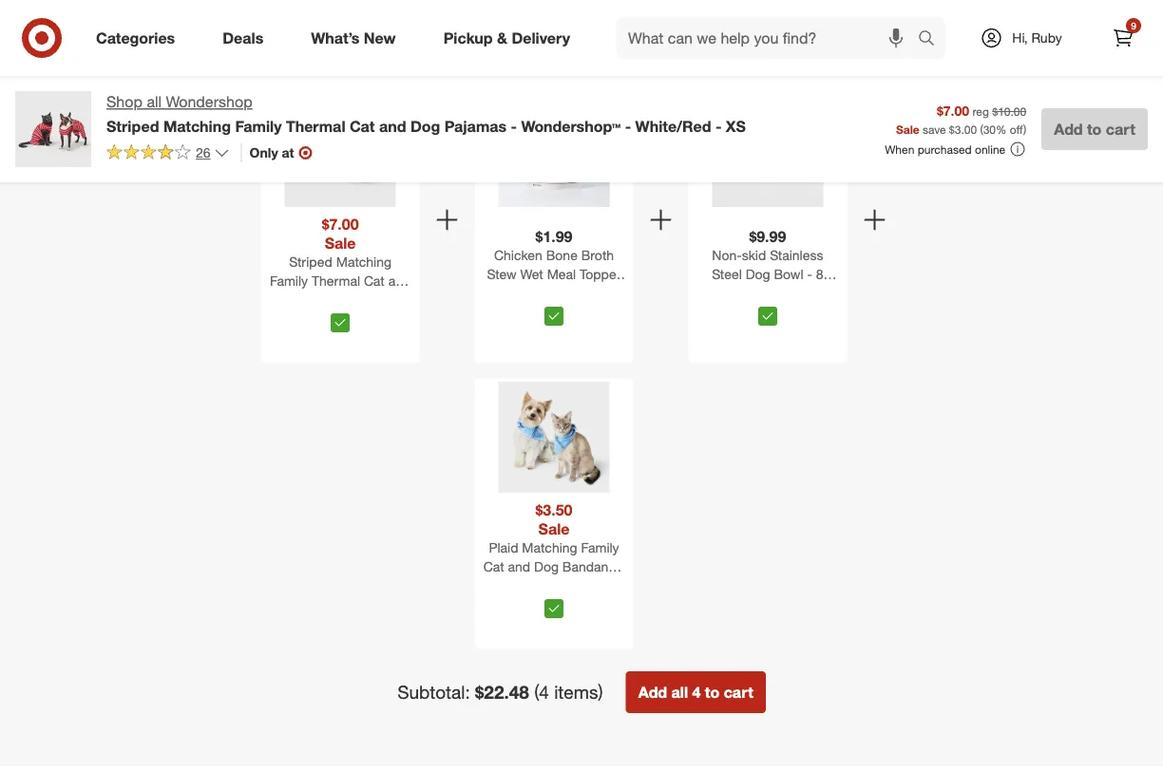 Task type: locate. For each thing, give the bounding box(es) containing it.
& right boots
[[804, 285, 812, 302]]

wondershop™ up size
[[488, 578, 571, 594]]

cat
[[350, 117, 375, 135], [559, 285, 580, 302], [483, 559, 504, 575]]

wondershop™ down frequently bought together
[[521, 117, 621, 135]]

add
[[1054, 120, 1083, 138], [638, 683, 667, 702]]

kindfull™
[[545, 304, 597, 321]]

- right pajamas
[[511, 117, 517, 135]]

0 vertical spatial wondershop™
[[521, 117, 621, 135]]

0 vertical spatial add
[[1054, 120, 1083, 138]]

None checkbox
[[758, 307, 777, 326], [331, 313, 350, 332], [544, 600, 563, 619], [758, 307, 777, 326], [331, 313, 350, 332], [544, 600, 563, 619]]

hi, ruby
[[1012, 29, 1062, 46]]

$7.00
[[937, 102, 969, 119], [322, 215, 359, 233]]

1 horizontal spatial add
[[1054, 120, 1083, 138]]

bought
[[555, 27, 629, 53]]

wondershop™ inside $3.50 sale plaid matching family cat and dog bandana - wondershop™ - blue - one size fits most
[[488, 578, 571, 594]]

delivery
[[512, 29, 570, 47]]

0 horizontal spatial to
[[705, 683, 719, 702]]

image of striped matching family thermal cat and dog pajamas - wondershop™ - white/red - xs image
[[15, 91, 91, 167]]

boots
[[765, 285, 800, 302]]

striped
[[106, 117, 159, 135]]

0 vertical spatial cat
[[350, 117, 375, 135]]

0 vertical spatial &
[[497, 29, 507, 47]]

$9.99 non-skid stainless steel dog bowl - 8 cups - boots & barkley™
[[712, 227, 823, 321]]

0 horizontal spatial matching
[[163, 117, 231, 135]]

dog up 3oz
[[505, 285, 529, 302]]

What can we help you find? suggestions appear below search field
[[617, 17, 923, 59]]

1 horizontal spatial matching
[[522, 540, 577, 556]]

0 horizontal spatial and
[[379, 117, 406, 135]]

2 horizontal spatial cat
[[559, 285, 580, 302]]

None checkbox
[[544, 307, 563, 326]]

0 vertical spatial family
[[235, 117, 282, 135]]

1 vertical spatial and
[[533, 285, 555, 302]]

1 horizontal spatial cart
[[1106, 120, 1135, 138]]

1 horizontal spatial cat
[[483, 559, 504, 575]]

(
[[980, 122, 983, 136]]

sale down striped matching family thermal cat and dog pajamas - wondershop™ - white/red - xs image
[[325, 234, 356, 252]]

only
[[249, 144, 278, 161]]

cat down plaid
[[483, 559, 504, 575]]

& inside $9.99 non-skid stainless steel dog bowl - 8 cups - boots & barkley™
[[804, 285, 812, 302]]

all right shop
[[147, 93, 162, 111]]

0 vertical spatial cart
[[1106, 120, 1135, 138]]

when purchased online
[[885, 142, 1005, 156]]

add inside add all 4 to cart button
[[638, 683, 667, 702]]

subtotal:
[[397, 682, 470, 704]]

bandana
[[562, 559, 616, 575]]

- right food
[[618, 285, 623, 302]]

one
[[498, 597, 523, 613]]

$7.00 inside $7.00 reg $10.00 sale save $ 3.00 ( 30 % off )
[[937, 102, 969, 119]]

cat inside shop all wondershop striped matching family thermal cat and dog pajamas - wondershop™ - white/red - xs
[[350, 117, 375, 135]]

for
[[485, 285, 501, 302]]

sale inside $3.50 sale plaid matching family cat and dog bandana - wondershop™ - blue - one size fits most
[[538, 520, 570, 538]]

sale down $3.50
[[538, 520, 570, 538]]

0 horizontal spatial family
[[235, 117, 282, 135]]

at
[[282, 144, 294, 161]]

plaid
[[489, 540, 518, 556]]

%
[[996, 122, 1007, 136]]

all left the 4
[[671, 683, 688, 702]]

$22.48
[[475, 682, 529, 704]]

family up only at the left top of page
[[235, 117, 282, 135]]

1 vertical spatial all
[[671, 683, 688, 702]]

1 vertical spatial matching
[[522, 540, 577, 556]]

0 vertical spatial to
[[1087, 120, 1102, 138]]

0 horizontal spatial add
[[638, 683, 667, 702]]

2 horizontal spatial and
[[533, 285, 555, 302]]

2 vertical spatial cat
[[483, 559, 504, 575]]

white/red
[[635, 117, 711, 135]]

chicken bone broth stew wet meal topper for dog and cat food - 3oz - kindfull™ link
[[478, 246, 629, 321]]

1 horizontal spatial and
[[508, 559, 530, 575]]

sale
[[896, 122, 919, 136], [325, 234, 356, 252], [538, 520, 570, 538]]

-
[[511, 117, 517, 135], [625, 117, 631, 135], [715, 117, 722, 135], [807, 266, 812, 283], [618, 285, 623, 302], [756, 285, 761, 302], [536, 304, 541, 321], [619, 559, 624, 575], [575, 578, 580, 594], [614, 578, 619, 594]]

and down wet
[[533, 285, 555, 302]]

deals link
[[206, 17, 287, 59]]

all inside button
[[671, 683, 688, 702]]

1 horizontal spatial $7.00
[[937, 102, 969, 119]]

pickup & delivery
[[443, 29, 570, 47]]

dog left pajamas
[[410, 117, 440, 135]]

family inside $3.50 sale plaid matching family cat and dog bandana - wondershop™ - blue - one size fits most
[[581, 540, 619, 556]]

wondershop™ inside shop all wondershop striped matching family thermal cat and dog pajamas - wondershop™ - white/red - xs
[[521, 117, 621, 135]]

1 vertical spatial &
[[804, 285, 812, 302]]

matching inside shop all wondershop striped matching family thermal cat and dog pajamas - wondershop™ - white/red - xs
[[163, 117, 231, 135]]

cat inside "$1.99 chicken bone broth stew wet meal topper for dog and cat food - 3oz - kindfull™"
[[559, 285, 580, 302]]

off
[[1010, 122, 1023, 136]]

dog
[[410, 117, 440, 135], [746, 266, 770, 283], [505, 285, 529, 302], [534, 559, 559, 575]]

size
[[526, 597, 551, 613]]

and
[[379, 117, 406, 135], [533, 285, 555, 302], [508, 559, 530, 575]]

add all 4 to cart
[[638, 683, 753, 702]]

0 vertical spatial sale
[[896, 122, 919, 136]]

broth
[[581, 247, 614, 264]]

1 vertical spatial $7.00
[[322, 215, 359, 233]]

to right )
[[1087, 120, 1102, 138]]

add inside add to cart button
[[1054, 120, 1083, 138]]

matching
[[163, 117, 231, 135], [522, 540, 577, 556]]

1 horizontal spatial sale
[[538, 520, 570, 538]]

cart
[[1106, 120, 1135, 138], [724, 683, 753, 702]]

1 vertical spatial add
[[638, 683, 667, 702]]

matching down $3.50
[[522, 540, 577, 556]]

ruby
[[1031, 29, 1062, 46]]

sale for $3.50 sale plaid matching family cat and dog bandana - wondershop™ - blue - one size fits most
[[538, 520, 570, 538]]

hi,
[[1012, 29, 1028, 46]]

0 horizontal spatial all
[[147, 93, 162, 111]]

- right 3oz
[[536, 304, 541, 321]]

most
[[580, 597, 610, 613]]

and down plaid
[[508, 559, 530, 575]]

deals
[[223, 29, 263, 47]]

to
[[1087, 120, 1102, 138], [705, 683, 719, 702]]

1 horizontal spatial to
[[1087, 120, 1102, 138]]

0 vertical spatial and
[[379, 117, 406, 135]]

search
[[909, 30, 955, 49]]

what's new link
[[295, 17, 420, 59]]

1 horizontal spatial all
[[671, 683, 688, 702]]

)
[[1023, 122, 1026, 136]]

cart down '9' link
[[1106, 120, 1135, 138]]

9
[[1131, 19, 1136, 31]]

family up bandana
[[581, 540, 619, 556]]

1 vertical spatial sale
[[325, 234, 356, 252]]

non-skid stainless steel dog bowl - 8 cups - boots & barkley™ link
[[692, 246, 843, 321]]

add right )
[[1054, 120, 1083, 138]]

$7.00 for reg
[[937, 102, 969, 119]]

all inside shop all wondershop striped matching family thermal cat and dog pajamas - wondershop™ - white/red - xs
[[147, 93, 162, 111]]

$
[[949, 122, 955, 136]]

cat up kindfull™
[[559, 285, 580, 302]]

0 horizontal spatial &
[[497, 29, 507, 47]]

1 vertical spatial wondershop™
[[488, 578, 571, 594]]

0 vertical spatial matching
[[163, 117, 231, 135]]

1 vertical spatial cat
[[559, 285, 580, 302]]

0 horizontal spatial $7.00
[[322, 215, 359, 233]]

0 horizontal spatial cat
[[350, 117, 375, 135]]

meal
[[547, 266, 576, 283]]

matching down wondershop
[[163, 117, 231, 135]]

sale inside $7.00 sale
[[325, 234, 356, 252]]

all
[[147, 93, 162, 111], [671, 683, 688, 702]]

frequently bought together
[[440, 27, 723, 53]]

add all 4 to cart button
[[626, 672, 766, 714]]

0 vertical spatial all
[[147, 93, 162, 111]]

search button
[[909, 17, 955, 63]]

dog up size
[[534, 559, 559, 575]]

1 horizontal spatial &
[[804, 285, 812, 302]]

& right pickup
[[497, 29, 507, 47]]

- left blue
[[575, 578, 580, 594]]

xs
[[726, 117, 746, 135]]

cart right the 4
[[724, 683, 753, 702]]

$7.00 reg $10.00 sale save $ 3.00 ( 30 % off )
[[896, 102, 1026, 136]]

sale up when
[[896, 122, 919, 136]]

cups
[[723, 285, 752, 302]]

$7.00 down striped matching family thermal cat and dog pajamas - wondershop™ - white/red - xs image
[[322, 215, 359, 233]]

1 vertical spatial family
[[581, 540, 619, 556]]

1 vertical spatial cart
[[724, 683, 753, 702]]

add left the 4
[[638, 683, 667, 702]]

wondershop™
[[521, 117, 621, 135], [488, 578, 571, 594]]

to right the 4
[[705, 683, 719, 702]]

and right thermal
[[379, 117, 406, 135]]

1 horizontal spatial family
[[581, 540, 619, 556]]

2 vertical spatial and
[[508, 559, 530, 575]]

1 vertical spatial to
[[705, 683, 719, 702]]

plaid matching family cat and dog bandana - wondershop™ - blue - one size fits most image
[[498, 382, 610, 493]]

2 horizontal spatial sale
[[896, 122, 919, 136]]

2 vertical spatial sale
[[538, 520, 570, 538]]

family
[[235, 117, 282, 135], [581, 540, 619, 556]]

pickup & delivery link
[[427, 17, 594, 59]]

$7.00 up $
[[937, 102, 969, 119]]

what's new
[[311, 29, 396, 47]]

dog down the skid
[[746, 266, 770, 283]]

0 vertical spatial $7.00
[[937, 102, 969, 119]]

online
[[975, 142, 1005, 156]]

cat right thermal
[[350, 117, 375, 135]]

dog inside $3.50 sale plaid matching family cat and dog bandana - wondershop™ - blue - one size fits most
[[534, 559, 559, 575]]

0 horizontal spatial cart
[[724, 683, 753, 702]]

0 horizontal spatial sale
[[325, 234, 356, 252]]

&
[[497, 29, 507, 47], [804, 285, 812, 302]]



Task type: vqa. For each thing, say whether or not it's contained in the screenshot.
PICKUP & DELIVERY link
yes



Task type: describe. For each thing, give the bounding box(es) containing it.
wet
[[520, 266, 543, 283]]

and inside shop all wondershop striped matching family thermal cat and dog pajamas - wondershop™ - white/red - xs
[[379, 117, 406, 135]]

wondershop
[[166, 93, 252, 111]]

3oz
[[511, 304, 533, 321]]

- right blue
[[614, 578, 619, 594]]

8
[[816, 266, 823, 283]]

shop all wondershop striped matching family thermal cat and dog pajamas - wondershop™ - white/red - xs
[[106, 93, 746, 135]]

pajamas
[[444, 117, 507, 135]]

frequently
[[440, 27, 549, 53]]

stainless
[[770, 247, 823, 264]]

skid
[[742, 247, 766, 264]]

family inside shop all wondershop striped matching family thermal cat and dog pajamas - wondershop™ - white/red - xs
[[235, 117, 282, 135]]

cart inside button
[[1106, 120, 1135, 138]]

9 link
[[1102, 17, 1144, 59]]

3.00
[[955, 122, 977, 136]]

blue
[[584, 578, 611, 594]]

topper
[[580, 266, 621, 283]]

barkley™
[[742, 304, 794, 321]]

to inside button
[[1087, 120, 1102, 138]]

thermal
[[286, 117, 345, 135]]

$10.00
[[992, 104, 1026, 118]]

cat inside $3.50 sale plaid matching family cat and dog bandana - wondershop™ - blue - one size fits most
[[483, 559, 504, 575]]

items)
[[554, 682, 603, 704]]

$7.00 sale
[[322, 215, 359, 252]]

add to cart button
[[1042, 108, 1148, 150]]

- left white/red
[[625, 117, 631, 135]]

cart inside button
[[724, 683, 753, 702]]

reg
[[972, 104, 989, 118]]

$3.50
[[535, 501, 572, 519]]

4
[[692, 683, 701, 702]]

$1.99
[[535, 227, 572, 246]]

categories link
[[80, 17, 199, 59]]

matching inside $3.50 sale plaid matching family cat and dog bandana - wondershop™ - blue - one size fits most
[[522, 540, 577, 556]]

26
[[196, 144, 211, 161]]

plaid matching family cat and dog bandana - wondershop™ - blue - one size fits most link
[[478, 539, 629, 613]]

when
[[885, 142, 914, 156]]

all for add
[[671, 683, 688, 702]]

add for reg
[[1054, 120, 1083, 138]]

all for shop
[[147, 93, 162, 111]]

stew
[[487, 266, 517, 283]]

$9.99
[[749, 227, 786, 246]]

what's
[[311, 29, 360, 47]]

steel
[[712, 266, 742, 283]]

- left 8
[[807, 266, 812, 283]]

striped matching family thermal cat and dog pajamas - wondershop™ - white/red - xs image
[[285, 96, 396, 207]]

bowl
[[774, 266, 803, 283]]

chicken bone broth stew wet meal topper for dog and cat food - 3oz - kindfull™ image
[[498, 96, 610, 207]]

sale inside $7.00 reg $10.00 sale save $ 3.00 ( 30 % off )
[[896, 122, 919, 136]]

non-
[[712, 247, 742, 264]]

dog inside $9.99 non-skid stainless steel dog bowl - 8 cups - boots & barkley™
[[746, 266, 770, 283]]

shop
[[106, 93, 142, 111]]

$7.00 for sale
[[322, 215, 359, 233]]

non-skid stainless steel dog bowl - 8 cups - boots & barkley™ image
[[712, 96, 823, 207]]

26 link
[[106, 143, 230, 165]]

(4
[[534, 682, 549, 704]]

- right 'cups'
[[756, 285, 761, 302]]

categories
[[96, 29, 175, 47]]

new
[[364, 29, 396, 47]]

chicken
[[494, 247, 542, 264]]

together
[[635, 27, 723, 53]]

to inside button
[[705, 683, 719, 702]]

fits
[[555, 597, 576, 613]]

subtotal: $22.48 (4 items)
[[397, 682, 603, 704]]

pickup
[[443, 29, 493, 47]]

dog inside "$1.99 chicken bone broth stew wet meal topper for dog and cat food - 3oz - kindfull™"
[[505, 285, 529, 302]]

30
[[983, 122, 996, 136]]

dog inside shop all wondershop striped matching family thermal cat and dog pajamas - wondershop™ - white/red - xs
[[410, 117, 440, 135]]

save
[[923, 122, 946, 136]]

and inside $3.50 sale plaid matching family cat and dog bandana - wondershop™ - blue - one size fits most
[[508, 559, 530, 575]]

sale for $7.00 sale
[[325, 234, 356, 252]]

- right bandana
[[619, 559, 624, 575]]

$1.99 chicken bone broth stew wet meal topper for dog and cat food - 3oz - kindfull™
[[485, 227, 623, 321]]

add to cart
[[1054, 120, 1135, 138]]

only at
[[249, 144, 294, 161]]

- left 'xs'
[[715, 117, 722, 135]]

purchased
[[918, 142, 972, 156]]

food
[[584, 285, 614, 302]]

bone
[[546, 247, 578, 264]]

and inside "$1.99 chicken bone broth stew wet meal topper for dog and cat food - 3oz - kindfull™"
[[533, 285, 555, 302]]

add for $22.48
[[638, 683, 667, 702]]

$3.50 sale plaid matching family cat and dog bandana - wondershop™ - blue - one size fits most
[[483, 501, 624, 613]]



